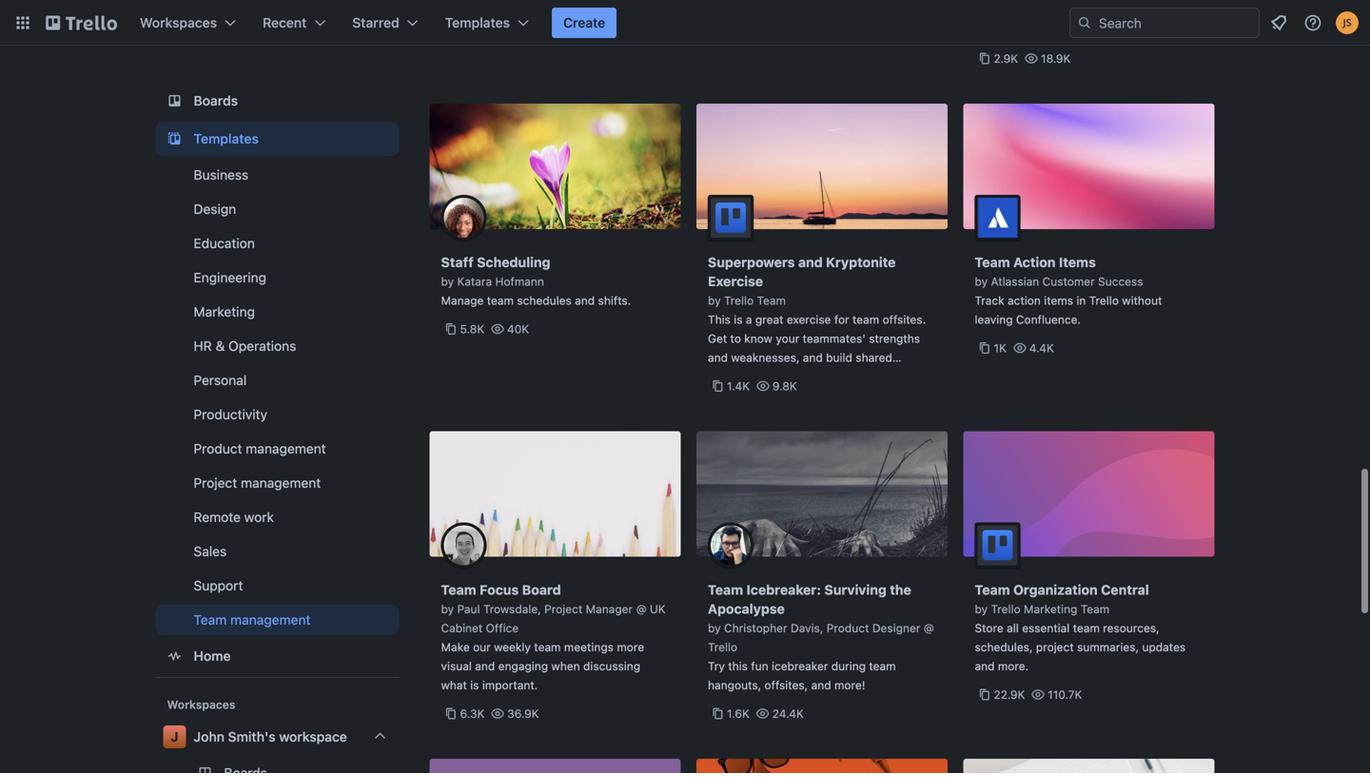 Task type: locate. For each thing, give the bounding box(es) containing it.
1 vertical spatial marketing
[[1024, 603, 1078, 616]]

management down productivity link on the bottom left of page
[[246, 441, 326, 457]]

weekly
[[494, 641, 531, 654]]

action
[[1008, 294, 1041, 307]]

@ right designer
[[924, 622, 935, 635]]

in
[[1077, 294, 1087, 307]]

team up great at the top
[[757, 294, 786, 307]]

marketing link
[[156, 297, 399, 327]]

project
[[194, 476, 237, 491], [545, 603, 583, 616]]

team for team focus board by paul trowsdale, project manager @ uk cabinet office make our weekly team meetings more visual and engaging when discussing what is important.
[[441, 583, 477, 598]]

action
[[1014, 255, 1056, 270]]

1 vertical spatial @
[[924, 622, 935, 635]]

discussing
[[584, 660, 641, 674]]

team focus board by paul trowsdale, project manager @ uk cabinet office make our weekly team meetings more visual and engaging when discussing what is important.
[[441, 583, 666, 693]]

management
[[246, 441, 326, 457], [241, 476, 321, 491], [230, 613, 311, 628]]

team inside superpowers and kryptonite exercise by trello team this is a great exercise for team offsites. get to know your teammates' strengths and weaknesses, and build shared understanding and empathy.
[[853, 313, 880, 327]]

trello up try
[[708, 641, 738, 654]]

apocalypse
[[708, 602, 785, 617]]

paul
[[457, 603, 480, 616]]

by up track
[[975, 275, 988, 288]]

board image
[[163, 89, 186, 112]]

personal
[[194, 373, 247, 388]]

Search field
[[1093, 9, 1259, 37]]

resources,
[[1104, 622, 1160, 635]]

christopher
[[724, 622, 788, 635]]

team inside team icebreaker: surviving the apocalypse by christopher davis, product designer @ trello try this fun icebreaker during team hangouts, offsites, and more!
[[708, 583, 744, 598]]

by down staff
[[441, 275, 454, 288]]

0 vertical spatial is
[[734, 313, 743, 327]]

davis,
[[791, 622, 824, 635]]

when
[[552, 660, 580, 674]]

trello team image
[[708, 195, 754, 241]]

sales link
[[156, 537, 399, 567]]

marketing up essential
[[1024, 603, 1078, 616]]

1 horizontal spatial templates
[[445, 15, 510, 30]]

open information menu image
[[1304, 13, 1323, 32]]

icebreaker:
[[747, 583, 822, 598]]

1 vertical spatial product
[[827, 622, 870, 635]]

atlassian
[[991, 275, 1040, 288]]

and left the shifts.
[[575, 294, 595, 307]]

by left paul
[[441, 603, 454, 616]]

team down support
[[194, 613, 227, 628]]

and down 'schedules,'
[[975, 660, 995, 674]]

management for product management
[[246, 441, 326, 457]]

is
[[734, 313, 743, 327], [470, 679, 479, 693]]

essential
[[1023, 622, 1070, 635]]

1 horizontal spatial @
[[924, 622, 935, 635]]

project down board
[[545, 603, 583, 616]]

marketing
[[194, 304, 255, 320], [1024, 603, 1078, 616]]

trello marketing team image
[[975, 523, 1021, 569]]

team up store
[[975, 583, 1011, 598]]

1 horizontal spatial project
[[545, 603, 583, 616]]

summaries,
[[1078, 641, 1140, 654]]

product up during
[[827, 622, 870, 635]]

product management link
[[156, 434, 399, 465]]

0 vertical spatial product
[[194, 441, 242, 457]]

1.4k
[[727, 380, 750, 393]]

by up this
[[708, 294, 721, 307]]

templates inside "link"
[[194, 131, 259, 147]]

team inside team action items by atlassian customer success track action items in trello without leaving confluence.
[[975, 255, 1011, 270]]

great
[[756, 313, 784, 327]]

by up store
[[975, 603, 988, 616]]

0 horizontal spatial templates
[[194, 131, 259, 147]]

and down our
[[475, 660, 495, 674]]

product down productivity
[[194, 441, 242, 457]]

1 horizontal spatial is
[[734, 313, 743, 327]]

1 vertical spatial templates
[[194, 131, 259, 147]]

sales
[[194, 544, 227, 560]]

0 vertical spatial workspaces
[[140, 15, 217, 30]]

leaving
[[975, 313, 1013, 327]]

templates link
[[156, 122, 399, 156]]

0 vertical spatial marketing
[[194, 304, 255, 320]]

paul trowsdale, project manager @ uk cabinet office image
[[441, 523, 487, 569]]

team right "for" at the top
[[853, 313, 880, 327]]

templates up business
[[194, 131, 259, 147]]

0 horizontal spatial is
[[470, 679, 479, 693]]

by down apocalypse
[[708, 622, 721, 635]]

more
[[617, 641, 645, 654]]

designer
[[873, 622, 921, 635]]

0 vertical spatial management
[[246, 441, 326, 457]]

team for team action items by atlassian customer success track action items in trello without leaving confluence.
[[975, 255, 1011, 270]]

business link
[[156, 160, 399, 190]]

team up apocalypse
[[708, 583, 744, 598]]

team up atlassian
[[975, 255, 1011, 270]]

christopher davis, product designer @ trello image
[[708, 523, 754, 569]]

1 vertical spatial is
[[470, 679, 479, 693]]

j
[[171, 730, 179, 745]]

40k
[[507, 323, 529, 336]]

templates button
[[434, 8, 541, 38]]

meetings
[[564, 641, 614, 654]]

store
[[975, 622, 1004, 635]]

your
[[776, 332, 800, 346]]

productivity
[[194, 407, 268, 423]]

track
[[975, 294, 1005, 307]]

1 horizontal spatial product
[[827, 622, 870, 635]]

team up summaries,
[[1074, 622, 1100, 635]]

management inside "link"
[[241, 476, 321, 491]]

team up paul
[[441, 583, 477, 598]]

management down support link
[[230, 613, 311, 628]]

and down the icebreaker
[[812, 679, 832, 693]]

trello inside team action items by atlassian customer success track action items in trello without leaving confluence.
[[1090, 294, 1119, 307]]

0 vertical spatial project
[[194, 476, 237, 491]]

what
[[441, 679, 467, 693]]

team right during
[[870, 660, 896, 674]]

more!
[[835, 679, 866, 693]]

trello right in
[[1090, 294, 1119, 307]]

engaging
[[498, 660, 548, 674]]

engineering
[[194, 270, 267, 286]]

22.9k
[[994, 689, 1026, 702]]

workspaces
[[140, 15, 217, 30], [167, 699, 236, 712]]

katara
[[457, 275, 492, 288]]

schedules,
[[975, 641, 1033, 654]]

and left build
[[803, 351, 823, 365]]

staff
[[441, 255, 474, 270]]

team icebreaker: surviving the apocalypse by christopher davis, product designer @ trello try this fun icebreaker during team hangouts, offsites, and more!
[[708, 583, 935, 693]]

empathy.
[[812, 370, 861, 384]]

project management
[[194, 476, 321, 491]]

team for team icebreaker: surviving the apocalypse by christopher davis, product designer @ trello try this fun icebreaker during team hangouts, offsites, and more!
[[708, 583, 744, 598]]

product inside product management link
[[194, 441, 242, 457]]

team inside team focus board by paul trowsdale, project manager @ uk cabinet office make our weekly team meetings more visual and engaging when discussing what is important.
[[441, 583, 477, 598]]

central
[[1102, 583, 1150, 598]]

templates up the 15.1k
[[445, 15, 510, 30]]

is right what
[[470, 679, 479, 693]]

schedules
[[517, 294, 572, 307]]

trello down exercise
[[724, 294, 754, 307]]

2 vertical spatial management
[[230, 613, 311, 628]]

recent button
[[251, 8, 337, 38]]

0 vertical spatial @
[[636, 603, 647, 616]]

icebreaker
[[772, 660, 829, 674]]

atlassian customer success image
[[975, 195, 1021, 241]]

search image
[[1078, 15, 1093, 30]]

to
[[731, 332, 741, 346]]

a
[[746, 313, 753, 327]]

0 horizontal spatial marketing
[[194, 304, 255, 320]]

superpowers
[[708, 255, 795, 270]]

and
[[799, 255, 823, 270], [575, 294, 595, 307], [708, 351, 728, 365], [803, 351, 823, 365], [789, 370, 809, 384], [475, 660, 495, 674], [975, 660, 995, 674], [812, 679, 832, 693]]

@ left uk
[[636, 603, 647, 616]]

1 horizontal spatial marketing
[[1024, 603, 1078, 616]]

79.3k
[[511, 33, 542, 46]]

team down hofmann
[[487, 294, 514, 307]]

1 vertical spatial workspaces
[[167, 699, 236, 712]]

hr & operations link
[[156, 331, 399, 362]]

110.7k
[[1048, 689, 1083, 702]]

education
[[194, 236, 255, 251]]

project up remote
[[194, 476, 237, 491]]

the
[[890, 583, 912, 598]]

is left the a
[[734, 313, 743, 327]]

this
[[728, 660, 748, 674]]

0 horizontal spatial project
[[194, 476, 237, 491]]

offsites.
[[883, 313, 927, 327]]

0 notifications image
[[1268, 11, 1291, 34]]

and inside team icebreaker: surviving the apocalypse by christopher davis, product designer @ trello try this fun icebreaker during team hangouts, offsites, and more!
[[812, 679, 832, 693]]

get
[[708, 332, 727, 346]]

team up when
[[534, 641, 561, 654]]

1 vertical spatial project
[[545, 603, 583, 616]]

product inside team icebreaker: surviving the apocalypse by christopher davis, product designer @ trello try this fun icebreaker during team hangouts, offsites, and more!
[[827, 622, 870, 635]]

hr
[[194, 338, 212, 354]]

cabinet
[[441, 622, 483, 635]]

work
[[244, 510, 274, 525]]

organization
[[1014, 583, 1098, 598]]

workspaces up board image
[[140, 15, 217, 30]]

by inside superpowers and kryptonite exercise by trello team this is a great exercise for team offsites. get to know your teammates' strengths and weaknesses, and build shared understanding and empathy.
[[708, 294, 721, 307]]

0 vertical spatial templates
[[445, 15, 510, 30]]

trello up all
[[991, 603, 1021, 616]]

product management
[[194, 441, 326, 457]]

team
[[975, 255, 1011, 270], [757, 294, 786, 307], [441, 583, 477, 598], [708, 583, 744, 598], [975, 583, 1011, 598], [1081, 603, 1110, 616], [194, 613, 227, 628]]

home image
[[163, 645, 186, 668]]

smith's
[[228, 730, 276, 745]]

management down product management link
[[241, 476, 321, 491]]

marketing up '&'
[[194, 304, 255, 320]]

@ inside team focus board by paul trowsdale, project manager @ uk cabinet office make our weekly team meetings more visual and engaging when discussing what is important.
[[636, 603, 647, 616]]

0 horizontal spatial @
[[636, 603, 647, 616]]

strengths
[[869, 332, 921, 346]]

workspaces up john
[[167, 699, 236, 712]]

starred button
[[341, 8, 430, 38]]

0 horizontal spatial product
[[194, 441, 242, 457]]

1 vertical spatial management
[[241, 476, 321, 491]]

and down get
[[708, 351, 728, 365]]



Task type: describe. For each thing, give the bounding box(es) containing it.
project inside team focus board by paul trowsdale, project manager @ uk cabinet office make our weekly team meetings more visual and engaging when discussing what is important.
[[545, 603, 583, 616]]

and left empathy.
[[789, 370, 809, 384]]

items
[[1045, 294, 1074, 307]]

create
[[564, 15, 606, 30]]

exercise
[[708, 274, 764, 289]]

1k
[[994, 342, 1007, 355]]

workspace
[[279, 730, 347, 745]]

trowsdale,
[[484, 603, 541, 616]]

back to home image
[[46, 8, 117, 38]]

this
[[708, 313, 731, 327]]

&
[[216, 338, 225, 354]]

is inside superpowers and kryptonite exercise by trello team this is a great exercise for team offsites. get to know your teammates' strengths and weaknesses, and build shared understanding and empathy.
[[734, 313, 743, 327]]

staff scheduling by katara hofmann manage team schedules and shifts.
[[441, 255, 631, 307]]

project
[[1037, 641, 1074, 654]]

template board image
[[163, 128, 186, 150]]

by inside team action items by atlassian customer success track action items in trello without leaving confluence.
[[975, 275, 988, 288]]

manage
[[441, 294, 484, 307]]

remote
[[194, 510, 241, 525]]

2.9k
[[994, 52, 1019, 65]]

surviving
[[825, 583, 887, 598]]

important.
[[482, 679, 538, 693]]

for
[[835, 313, 850, 327]]

board
[[522, 583, 561, 598]]

by inside staff scheduling by katara hofmann manage team schedules and shifts.
[[441, 275, 454, 288]]

kryptonite
[[826, 255, 896, 270]]

10.2k
[[727, 33, 757, 46]]

customer
[[1043, 275, 1095, 288]]

marketing inside team organization central by trello marketing team store all essential team resources, schedules, project summaries, updates and more.
[[1024, 603, 1078, 616]]

updates
[[1143, 641, 1186, 654]]

and inside team organization central by trello marketing team store all essential team resources, schedules, project summaries, updates and more.
[[975, 660, 995, 674]]

team inside team icebreaker: surviving the apocalypse by christopher davis, product designer @ trello try this fun icebreaker during team hangouts, offsites, and more!
[[870, 660, 896, 674]]

design
[[194, 201, 236, 217]]

all
[[1007, 622, 1019, 635]]

@ inside team icebreaker: surviving the apocalypse by christopher davis, product designer @ trello try this fun icebreaker during team hangouts, offsites, and more!
[[924, 622, 935, 635]]

primary element
[[0, 0, 1371, 46]]

team for team management
[[194, 613, 227, 628]]

exercise
[[787, 313, 832, 327]]

success
[[1099, 275, 1144, 288]]

trello inside team icebreaker: surviving the apocalypse by christopher davis, product designer @ trello try this fun icebreaker during team hangouts, offsites, and more!
[[708, 641, 738, 654]]

management for team management
[[230, 613, 311, 628]]

katara hofmann image
[[441, 195, 487, 241]]

without
[[1123, 294, 1163, 307]]

team action items by atlassian customer success track action items in trello without leaving confluence.
[[975, 255, 1163, 327]]

4.4k
[[1030, 342, 1055, 355]]

john smith (johnsmith38824343) image
[[1337, 11, 1359, 34]]

support link
[[156, 571, 399, 602]]

trello inside team organization central by trello marketing team store all essential team resources, schedules, project summaries, updates and more.
[[991, 603, 1021, 616]]

make
[[441, 641, 470, 654]]

team inside staff scheduling by katara hofmann manage team schedules and shifts.
[[487, 294, 514, 307]]

personal link
[[156, 366, 399, 396]]

understanding
[[708, 370, 786, 384]]

1.6k
[[727, 708, 750, 721]]

visual
[[441, 660, 472, 674]]

know
[[745, 332, 773, 346]]

fun
[[751, 660, 769, 674]]

offsites,
[[765, 679, 808, 693]]

team inside team organization central by trello marketing team store all essential team resources, schedules, project summaries, updates and more.
[[1074, 622, 1100, 635]]

templates inside dropdown button
[[445, 15, 510, 30]]

remote work
[[194, 510, 274, 525]]

team for team organization central by trello marketing team store all essential team resources, schedules, project summaries, updates and more.
[[975, 583, 1011, 598]]

operations
[[229, 338, 296, 354]]

36.9k
[[508, 708, 539, 721]]

6.3k
[[460, 708, 485, 721]]

scheduling
[[477, 255, 551, 270]]

shifts.
[[598, 294, 631, 307]]

remote work link
[[156, 503, 399, 533]]

superpowers and kryptonite exercise by trello team this is a great exercise for team offsites. get to know your teammates' strengths and weaknesses, and build shared understanding and empathy.
[[708, 255, 927, 384]]

team down central
[[1081, 603, 1110, 616]]

5.8k
[[460, 323, 485, 336]]

by inside team icebreaker: surviving the apocalypse by christopher davis, product designer @ trello try this fun icebreaker during team hangouts, offsites, and more!
[[708, 622, 721, 635]]

team inside superpowers and kryptonite exercise by trello team this is a great exercise for team offsites. get to know your teammates' strengths and weaknesses, and build shared understanding and empathy.
[[757, 294, 786, 307]]

workspaces button
[[129, 8, 248, 38]]

boards
[[194, 93, 238, 109]]

9.8k
[[773, 380, 798, 393]]

and inside team focus board by paul trowsdale, project manager @ uk cabinet office make our weekly team meetings more visual and engaging when discussing what is important.
[[475, 660, 495, 674]]

john
[[194, 730, 225, 745]]

more.
[[998, 660, 1029, 674]]

is inside team focus board by paul trowsdale, project manager @ uk cabinet office make our weekly team meetings more visual and engaging when discussing what is important.
[[470, 679, 479, 693]]

management for project management
[[241, 476, 321, 491]]

24.4k
[[773, 708, 804, 721]]

and inside staff scheduling by katara hofmann manage team schedules and shifts.
[[575, 294, 595, 307]]

support
[[194, 578, 243, 594]]

trello inside superpowers and kryptonite exercise by trello team this is a great exercise for team offsites. get to know your teammates' strengths and weaknesses, and build shared understanding and empathy.
[[724, 294, 754, 307]]

shared
[[856, 351, 893, 365]]

hr & operations
[[194, 338, 296, 354]]

by inside team organization central by trello marketing team store all essential team resources, schedules, project summaries, updates and more.
[[975, 603, 988, 616]]

by inside team focus board by paul trowsdale, project manager @ uk cabinet office make our weekly team meetings more visual and engaging when discussing what is important.
[[441, 603, 454, 616]]

recent
[[263, 15, 307, 30]]

hofmann
[[495, 275, 544, 288]]

during
[[832, 660, 866, 674]]

uk
[[650, 603, 666, 616]]

workspaces inside popup button
[[140, 15, 217, 30]]

manager
[[586, 603, 633, 616]]

project inside "link"
[[194, 476, 237, 491]]

hangouts,
[[708, 679, 762, 693]]

team inside team focus board by paul trowsdale, project manager @ uk cabinet office make our weekly team meetings more visual and engaging when discussing what is important.
[[534, 641, 561, 654]]

and left kryptonite
[[799, 255, 823, 270]]

john smith's workspace
[[194, 730, 347, 745]]

office
[[486, 622, 519, 635]]

create button
[[552, 8, 617, 38]]



Task type: vqa. For each thing, say whether or not it's contained in the screenshot.


